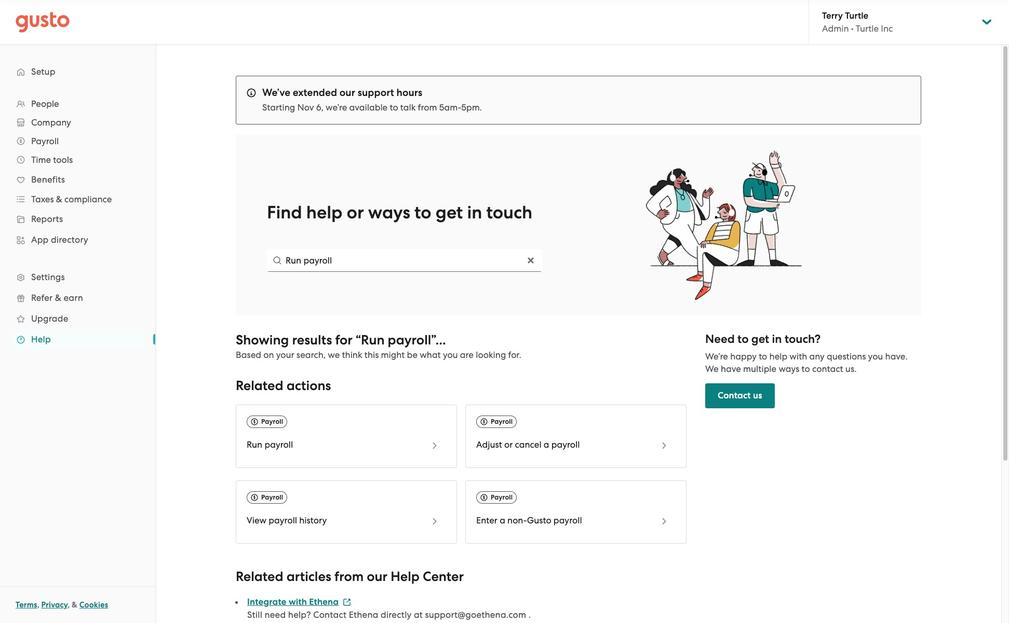 Task type: locate. For each thing, give the bounding box(es) containing it.
to
[[390, 102, 398, 113], [414, 202, 431, 223], [737, 332, 749, 346], [759, 352, 767, 362], [802, 364, 810, 375]]

for.
[[508, 350, 521, 360]]

enter a non-gusto payroll
[[476, 516, 582, 526]]

run inside showing results for " run payroll "... based on your search, we think this might be what you are looking for.
[[361, 332, 385, 349]]

this
[[364, 350, 379, 360]]

payroll inside dropdown button
[[31, 136, 59, 146]]

0 vertical spatial our
[[340, 87, 355, 99]]

0 horizontal spatial help
[[31, 334, 51, 345]]

0 vertical spatial help
[[31, 334, 51, 345]]

1 vertical spatial from
[[334, 569, 364, 585]]

5pm
[[461, 102, 480, 113]]

ways right multiple
[[779, 364, 799, 375]]

0 vertical spatial run
[[361, 332, 385, 349]]

still
[[247, 610, 262, 621]]

& right taxes
[[56, 194, 62, 205]]

help right find
[[306, 202, 342, 223]]

terms
[[16, 601, 37, 610]]

0 horizontal spatial ,
[[37, 601, 39, 610]]

related actions
[[236, 378, 331, 394]]

we
[[328, 350, 340, 360]]

payroll up the enter
[[491, 494, 513, 502]]

1 horizontal spatial run
[[361, 332, 385, 349]]

with
[[790, 352, 807, 362], [289, 597, 307, 608]]

refer
[[31, 293, 53, 303]]

articles
[[287, 569, 331, 585]]

0 vertical spatial a
[[544, 440, 549, 450]]

0 horizontal spatial in
[[467, 202, 482, 223]]

you left "are"
[[443, 350, 458, 360]]

think
[[342, 350, 362, 360]]

tools
[[53, 155, 73, 165]]

upgrade link
[[10, 310, 145, 328]]

help down upgrade
[[31, 334, 51, 345]]

& for earn
[[55, 293, 61, 303]]

1 vertical spatial or
[[504, 440, 513, 450]]

taxes & compliance button
[[10, 190, 145, 209]]

showing
[[236, 332, 289, 349]]

1 horizontal spatial ways
[[779, 364, 799, 375]]

1 horizontal spatial get
[[751, 332, 769, 346]]

at
[[414, 610, 423, 621]]

2 related from the top
[[236, 569, 283, 585]]

, left privacy link at the bottom
[[37, 601, 39, 610]]

setup link
[[10, 62, 145, 81]]

we
[[705, 364, 719, 375]]

&
[[56, 194, 62, 205], [55, 293, 61, 303], [72, 601, 77, 610]]

1 horizontal spatial with
[[790, 352, 807, 362]]

to up multiple
[[759, 352, 767, 362]]

a
[[544, 440, 549, 450], [500, 516, 505, 526]]

run
[[361, 332, 385, 349], [247, 440, 262, 450]]

payroll for run payroll
[[261, 418, 283, 426]]

our up still need help?   contact ethena directly at  support@goethena.com .
[[367, 569, 387, 585]]

ethena down "opens in a new tab" image
[[349, 610, 378, 621]]

0 horizontal spatial run
[[247, 440, 262, 450]]

payroll
[[388, 332, 431, 349], [265, 440, 293, 450], [551, 440, 580, 450], [269, 516, 297, 526], [554, 516, 582, 526]]

payroll
[[31, 136, 59, 146], [261, 418, 283, 426], [491, 418, 513, 426], [261, 494, 283, 502], [491, 494, 513, 502]]

1 horizontal spatial from
[[418, 102, 437, 113]]

0 horizontal spatial with
[[289, 597, 307, 608]]

opens in a new tab image
[[343, 599, 351, 607]]

contact
[[812, 364, 843, 375]]

0 horizontal spatial help
[[306, 202, 342, 223]]

0 vertical spatial get
[[436, 202, 463, 223]]

upgrade
[[31, 314, 68, 324]]

contact left us
[[718, 391, 751, 402]]

ways inside need to get in touch? we're happy to help with any questions you have. we have multiple ways to contact us.
[[779, 364, 799, 375]]

help left the center
[[391, 569, 420, 585]]

1 vertical spatial contact
[[313, 610, 347, 621]]

inc
[[881, 23, 893, 34]]

1 vertical spatial run
[[247, 440, 262, 450]]

1 related from the top
[[236, 378, 283, 394]]

.
[[480, 102, 482, 113], [528, 610, 531, 621]]

"...
[[431, 332, 446, 349]]

turtle
[[845, 10, 868, 21], [856, 23, 879, 34]]

1 horizontal spatial help
[[769, 352, 787, 362]]

1 vertical spatial related
[[236, 569, 283, 585]]

taxes
[[31, 194, 54, 205]]

1 vertical spatial get
[[751, 332, 769, 346]]

1 vertical spatial a
[[500, 516, 505, 526]]

turtle up •
[[845, 10, 868, 21]]

still need help?   contact ethena directly at  support@goethena.com .
[[247, 610, 538, 621]]

contact down "opens in a new tab" image
[[313, 610, 347, 621]]

get inside need to get in touch? we're happy to help with any questions you have. we have multiple ways to contact us.
[[751, 332, 769, 346]]

in left touch? on the right of page
[[772, 332, 782, 346]]

you inside need to get in touch? we're happy to help with any questions you have. we have multiple ways to contact us.
[[868, 352, 883, 362]]

5am
[[439, 102, 458, 113]]

0 horizontal spatial or
[[347, 202, 364, 223]]

touch
[[486, 202, 532, 223]]

integrate with ethena
[[247, 597, 339, 608]]

ethena
[[309, 597, 339, 608], [349, 610, 378, 621]]

contact inside button
[[718, 391, 751, 402]]

help link
[[10, 330, 145, 349]]

0 vertical spatial &
[[56, 194, 62, 205]]

center
[[423, 569, 464, 585]]

payroll up time
[[31, 136, 59, 146]]

1 vertical spatial help
[[391, 569, 420, 585]]

from right talk
[[418, 102, 437, 113]]

1 vertical spatial ethena
[[349, 610, 378, 621]]

help inside need to get in touch? we're happy to help with any questions you have. we have multiple ways to contact us.
[[769, 352, 787, 362]]

0 horizontal spatial our
[[340, 87, 355, 99]]

, left cookies
[[68, 601, 70, 610]]

admin
[[822, 23, 849, 34]]

contact
[[718, 391, 751, 402], [313, 610, 347, 621]]

terms link
[[16, 601, 37, 610]]

compliance
[[64, 194, 112, 205]]

ways
[[368, 202, 410, 223], [779, 364, 799, 375]]

1 vertical spatial &
[[55, 293, 61, 303]]

adjust
[[476, 440, 502, 450]]

& left "earn"
[[55, 293, 61, 303]]

gusto navigation element
[[0, 45, 155, 367]]

benefits link
[[10, 170, 145, 189]]

help up multiple
[[769, 352, 787, 362]]

2 , from the left
[[68, 601, 70, 610]]

1 vertical spatial .
[[528, 610, 531, 621]]

1 vertical spatial our
[[367, 569, 387, 585]]

adjust or cancel a payroll
[[476, 440, 580, 450]]

1 horizontal spatial our
[[367, 569, 387, 585]]

in left touch
[[467, 202, 482, 223]]

a left non-
[[500, 516, 505, 526]]

0 horizontal spatial ethena
[[309, 597, 339, 608]]

0 vertical spatial turtle
[[845, 10, 868, 21]]

1 horizontal spatial help
[[391, 569, 420, 585]]

in
[[467, 202, 482, 223], [772, 332, 782, 346]]

1 , from the left
[[37, 601, 39, 610]]

1 horizontal spatial .
[[528, 610, 531, 621]]

payroll for view payroll history
[[261, 494, 283, 502]]

1 horizontal spatial contact
[[718, 391, 751, 402]]

help
[[306, 202, 342, 223], [769, 352, 787, 362]]

0 horizontal spatial contact
[[313, 610, 347, 621]]

1 vertical spatial help
[[769, 352, 787, 362]]

to left talk
[[390, 102, 398, 113]]

0 vertical spatial contact
[[718, 391, 751, 402]]

cookies button
[[79, 599, 108, 612]]

related down on
[[236, 378, 283, 394]]

0 vertical spatial help
[[306, 202, 342, 223]]

1 horizontal spatial ethena
[[349, 610, 378, 621]]

happy
[[730, 352, 757, 362]]

benefits
[[31, 174, 65, 185]]

. inside we've extended our support hours alert
[[480, 102, 482, 113]]

a right cancel
[[544, 440, 549, 450]]

1 horizontal spatial or
[[504, 440, 513, 450]]

our up we're
[[340, 87, 355, 99]]

payroll up the adjust
[[491, 418, 513, 426]]

refer & earn link
[[10, 289, 145, 307]]

help?
[[288, 610, 311, 621]]

payroll up "run payroll"
[[261, 418, 283, 426]]

1 vertical spatial ways
[[779, 364, 799, 375]]

you left have.
[[868, 352, 883, 362]]

1 horizontal spatial in
[[772, 332, 782, 346]]

0 horizontal spatial get
[[436, 202, 463, 223]]

to up for example: correct a payroll, manage state taxes, etc. field
[[414, 202, 431, 223]]

from up "opens in a new tab" image
[[334, 569, 364, 585]]

need
[[705, 332, 735, 346]]

,
[[37, 601, 39, 610], [68, 601, 70, 610]]

1 vertical spatial with
[[289, 597, 307, 608]]

find
[[267, 202, 302, 223]]

related up integrate on the left of the page
[[236, 569, 283, 585]]

1 vertical spatial in
[[772, 332, 782, 346]]

& left cookies button at the left bottom of page
[[72, 601, 77, 610]]

might
[[381, 350, 405, 360]]

0 vertical spatial related
[[236, 378, 283, 394]]

1 horizontal spatial you
[[868, 352, 883, 362]]

app
[[31, 235, 49, 245]]

need
[[265, 610, 286, 621]]

turtle right •
[[856, 23, 879, 34]]

list
[[0, 95, 155, 350]]

with down touch? on the right of page
[[790, 352, 807, 362]]

0 horizontal spatial you
[[443, 350, 458, 360]]

nov
[[297, 102, 314, 113]]

company button
[[10, 113, 145, 132]]

we've
[[262, 87, 290, 99]]

ethena left "opens in a new tab" image
[[309, 597, 339, 608]]

0 vertical spatial ways
[[368, 202, 410, 223]]

results
[[292, 332, 332, 349]]

settings
[[31, 272, 65, 283]]

0 vertical spatial .
[[480, 102, 482, 113]]

0 vertical spatial or
[[347, 202, 364, 223]]

with up help?
[[289, 597, 307, 608]]

For example: correct a payroll, manage state taxes, etc. field
[[267, 249, 542, 272]]

0 vertical spatial from
[[418, 102, 437, 113]]

to inside we've extended our support hours alert
[[390, 102, 398, 113]]

0 horizontal spatial .
[[480, 102, 482, 113]]

& inside dropdown button
[[56, 194, 62, 205]]

extended
[[293, 87, 337, 99]]

1 horizontal spatial ,
[[68, 601, 70, 610]]

payroll up view payroll history
[[261, 494, 283, 502]]

0 vertical spatial with
[[790, 352, 807, 362]]

ways up for example: correct a payroll, manage state taxes, etc. field
[[368, 202, 410, 223]]



Task type: describe. For each thing, give the bounding box(es) containing it.
have
[[721, 364, 741, 375]]

available
[[349, 102, 388, 113]]

our inside alert
[[340, 87, 355, 99]]

2 vertical spatial &
[[72, 601, 77, 610]]

with inside need to get in touch? we're happy to help with any questions you have. we have multiple ways to contact us.
[[790, 352, 807, 362]]

1 horizontal spatial a
[[544, 440, 549, 450]]

support@goethena.com
[[425, 610, 526, 621]]

list containing people
[[0, 95, 155, 350]]

multiple
[[743, 364, 776, 375]]

taxes & compliance
[[31, 194, 112, 205]]

1 vertical spatial turtle
[[856, 23, 879, 34]]

0 horizontal spatial ways
[[368, 202, 410, 223]]

contact us
[[718, 391, 762, 402]]

on
[[263, 350, 274, 360]]

cancel
[[515, 440, 541, 450]]

reports
[[31, 214, 63, 224]]

find help or ways to get in touch
[[267, 202, 532, 223]]

0 vertical spatial ethena
[[309, 597, 339, 608]]

be
[[407, 350, 418, 360]]

0 horizontal spatial from
[[334, 569, 364, 585]]

talk
[[400, 102, 416, 113]]

terms , privacy , & cookies
[[16, 601, 108, 610]]

terry turtle admin • turtle inc
[[822, 10, 893, 34]]

setup
[[31, 66, 55, 77]]

we're
[[705, 352, 728, 362]]

based
[[236, 350, 261, 360]]

settings link
[[10, 268, 145, 287]]

related for related actions
[[236, 378, 283, 394]]

need to get in touch? we're happy to help with any questions you have. we have multiple ways to contact us.
[[705, 332, 908, 375]]

0 vertical spatial in
[[467, 202, 482, 223]]

contact us button
[[705, 384, 775, 409]]

to down any in the bottom right of the page
[[802, 364, 810, 375]]

•
[[851, 23, 854, 34]]

history
[[299, 516, 327, 526]]

refer & earn
[[31, 293, 83, 303]]

people
[[31, 99, 59, 109]]

enter
[[476, 516, 497, 526]]

help inside gusto navigation element
[[31, 334, 51, 345]]

starting nov 6, we're available to talk from 5am - 5pm .
[[262, 102, 482, 113]]

0 horizontal spatial a
[[500, 516, 505, 526]]

we've extended our support hours
[[262, 87, 422, 99]]

"
[[356, 332, 361, 349]]

& for compliance
[[56, 194, 62, 205]]

payroll inside showing results for " run payroll "... based on your search, we think this might be what you are looking for.
[[388, 332, 431, 349]]

payroll for enter a non-gusto payroll
[[491, 494, 513, 502]]

-
[[458, 102, 461, 113]]

starting
[[262, 102, 295, 113]]

gusto
[[527, 516, 551, 526]]

questions
[[827, 352, 866, 362]]

support
[[358, 87, 394, 99]]

we're
[[326, 102, 347, 113]]

privacy
[[41, 601, 68, 610]]

reports link
[[10, 210, 145, 228]]

showing results for " run payroll "... based on your search, we think this might be what you are looking for.
[[236, 332, 521, 360]]

in inside need to get in touch? we're happy to help with any questions you have. we have multiple ways to contact us.
[[772, 332, 782, 346]]

integrate with ethena link
[[247, 597, 351, 608]]

search,
[[296, 350, 326, 360]]

us.
[[845, 364, 857, 375]]

time tools
[[31, 155, 73, 165]]

run payroll
[[247, 440, 293, 450]]

your
[[276, 350, 294, 360]]

have.
[[885, 352, 908, 362]]

app directory link
[[10, 231, 145, 249]]

for
[[335, 332, 353, 349]]

integrate
[[247, 597, 286, 608]]

home image
[[16, 12, 70, 32]]

related for related articles from our help center
[[236, 569, 283, 585]]

what
[[420, 350, 441, 360]]

app directory
[[31, 235, 88, 245]]

you inside showing results for " run payroll "... based on your search, we think this might be what you are looking for.
[[443, 350, 458, 360]]

time
[[31, 155, 51, 165]]

looking
[[476, 350, 506, 360]]

payroll for adjust or cancel a payroll
[[491, 418, 513, 426]]

us
[[753, 391, 762, 402]]

earn
[[64, 293, 83, 303]]

directory
[[51, 235, 88, 245]]

are
[[460, 350, 474, 360]]

time tools button
[[10, 151, 145, 169]]

6,
[[316, 102, 323, 113]]

any
[[809, 352, 825, 362]]

to up happy at the right of page
[[737, 332, 749, 346]]

related articles from our help center
[[236, 569, 464, 585]]

company
[[31, 117, 71, 128]]

cookies
[[79, 601, 108, 610]]

we've extended our support hours alert
[[236, 76, 921, 125]]

directly
[[381, 610, 412, 621]]

from inside we've extended our support hours alert
[[418, 102, 437, 113]]

people button
[[10, 95, 145, 113]]

terry
[[822, 10, 843, 21]]

actions
[[287, 378, 331, 394]]

hours
[[396, 87, 422, 99]]

view payroll history
[[247, 516, 327, 526]]



Task type: vqa. For each thing, say whether or not it's contained in the screenshot.
sure
no



